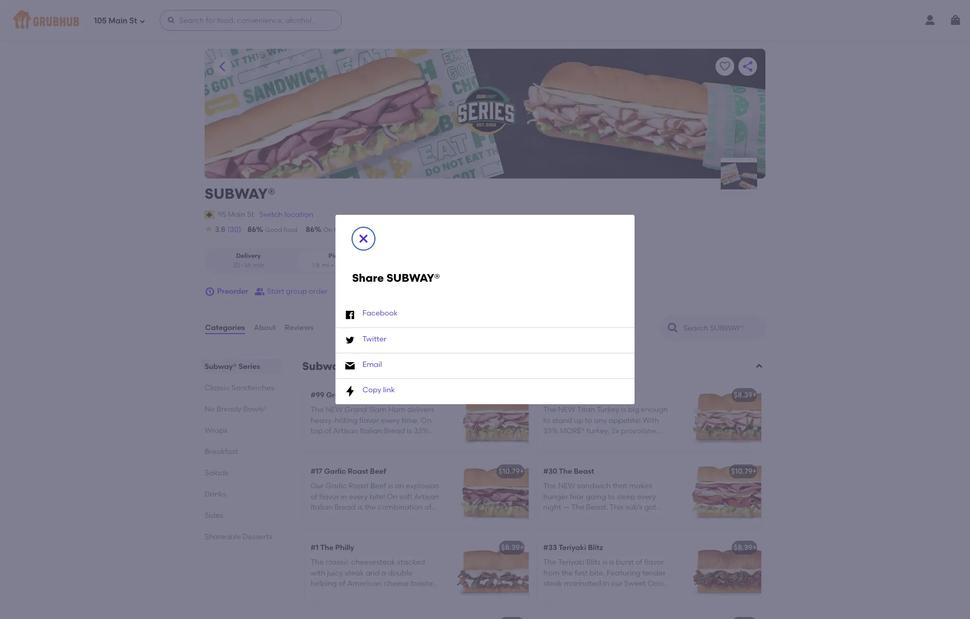 Task type: locate. For each thing, give the bounding box(es) containing it.
bready
[[217, 405, 242, 414]]

the right #1
[[320, 544, 334, 553]]

svg image inside preorder button
[[205, 287, 215, 297]]

1 horizontal spatial $10.79
[[732, 468, 753, 477]]

categories button
[[205, 310, 246, 347]]

#30
[[544, 468, 558, 477]]

preorder
[[217, 287, 248, 296]]

copy link
[[363, 386, 395, 395]]

series inside button
[[354, 360, 388, 373]]

•
[[332, 262, 334, 269]]

start
[[267, 287, 284, 296]]

categories
[[205, 324, 245, 333]]

+
[[753, 391, 757, 400], [520, 468, 525, 477], [753, 468, 757, 477], [520, 544, 525, 553], [753, 544, 757, 553]]

1 vertical spatial subway®
[[387, 272, 440, 285]]

the
[[559, 468, 572, 477], [320, 544, 334, 553]]

main inside navigation
[[109, 16, 128, 25]]

1 min from the left
[[253, 262, 264, 269]]

subway® series tab
[[205, 362, 277, 373]]

$10.79 for #17 garlic roast beef
[[499, 468, 520, 477]]

subway® series up #99 grand slam ham
[[302, 360, 388, 373]]

st right '105'
[[129, 16, 137, 25]]

86 for good food
[[248, 226, 256, 234]]

series inside tab
[[239, 363, 260, 372]]

#15 titan turkey image
[[684, 385, 762, 452]]

3.8
[[215, 226, 225, 234]]

2 $10.79 + from the left
[[732, 468, 757, 477]]

1 horizontal spatial min
[[354, 262, 366, 269]]

1 vertical spatial st
[[247, 210, 254, 219]]

subway® series up classic sandwiches
[[205, 363, 260, 372]]

1 vertical spatial the
[[320, 544, 334, 553]]

st
[[129, 16, 137, 25], [247, 210, 254, 219]]

good
[[265, 227, 282, 234]]

svg image
[[167, 16, 176, 24], [205, 287, 215, 297], [344, 309, 356, 321], [344, 335, 356, 347], [344, 360, 356, 373]]

$8.39 +
[[734, 391, 757, 400], [501, 544, 525, 553], [734, 544, 757, 553]]

1 horizontal spatial subway®
[[387, 272, 440, 285]]

0 horizontal spatial $10.79
[[499, 468, 520, 477]]

0 horizontal spatial series
[[239, 363, 260, 372]]

subway®
[[302, 360, 352, 373], [205, 363, 237, 372]]

$10.79 +
[[499, 468, 525, 477], [732, 468, 757, 477]]

good food
[[265, 227, 298, 234]]

1 $10.79 from the left
[[499, 468, 520, 477]]

sides
[[205, 512, 223, 521]]

0 horizontal spatial $10.79 +
[[499, 468, 525, 477]]

pickup
[[329, 253, 350, 260]]

wraps tab
[[205, 426, 277, 437]]

order
[[309, 287, 328, 296]]

#17
[[311, 468, 323, 477]]

start group order
[[267, 287, 328, 296]]

option group containing delivery 20–35 min
[[205, 248, 383, 274]]

min
[[253, 262, 264, 269], [354, 262, 366, 269]]

st inside button
[[247, 210, 254, 219]]

1 horizontal spatial subway® series
[[302, 360, 388, 373]]

min inside pickup 1.8 mi • 10–20 min
[[354, 262, 366, 269]]

subway®
[[205, 185, 276, 203], [387, 272, 440, 285]]

st left switch
[[247, 210, 254, 219]]

share
[[352, 272, 384, 285]]

facebook
[[363, 309, 398, 318]]

0 horizontal spatial the
[[320, 544, 334, 553]]

subway® up classic
[[205, 363, 237, 372]]

2 86 from the left
[[306, 226, 315, 234]]

#99 grand slam ham
[[311, 391, 388, 400]]

0 horizontal spatial min
[[253, 262, 264, 269]]

subway® logo image
[[721, 163, 758, 190]]

$10.79
[[499, 468, 520, 477], [732, 468, 753, 477]]

main inside button
[[228, 210, 245, 219]]

min down delivery on the top of the page
[[253, 262, 264, 269]]

shareable
[[205, 533, 241, 542]]

+ for #30 the beast
[[753, 468, 757, 477]]

0 horizontal spatial main
[[109, 16, 128, 25]]

#99 grand slam ham button
[[304, 385, 529, 452]]

share subway®
[[352, 272, 440, 285]]

subway® up the #99
[[302, 360, 352, 373]]

0 horizontal spatial subway® series
[[205, 363, 260, 372]]

main right 95 at the left
[[228, 210, 245, 219]]

wraps
[[205, 427, 228, 435]]

about button
[[253, 310, 276, 347]]

slam
[[351, 391, 369, 400]]

svg image for preorder
[[205, 287, 215, 297]]

main for 95
[[228, 210, 245, 219]]

0 vertical spatial main
[[109, 16, 128, 25]]

series up 'sandwiches'
[[239, 363, 260, 372]]

95 main st
[[218, 210, 254, 219]]

$8.39
[[734, 391, 753, 400], [501, 544, 520, 553], [734, 544, 753, 553]]

reviews
[[285, 324, 314, 333]]

main for 105
[[109, 16, 128, 25]]

on
[[323, 227, 332, 234]]

teriyaki
[[559, 544, 587, 553]]

0 horizontal spatial subway®
[[205, 185, 276, 203]]

series up copy
[[354, 360, 388, 373]]

link
[[383, 386, 395, 395]]

1 86 from the left
[[248, 226, 256, 234]]

the for #30
[[559, 468, 572, 477]]

0 vertical spatial the
[[559, 468, 572, 477]]

$8.39 for #99 grand slam ham
[[734, 391, 753, 400]]

#30 the beast image
[[684, 461, 762, 528]]

food
[[284, 227, 298, 234]]

on time delivery
[[323, 227, 372, 234]]

2 min from the left
[[354, 262, 366, 269]]

86
[[248, 226, 256, 234], [306, 226, 315, 234]]

86 left on
[[306, 226, 315, 234]]

min up share
[[354, 262, 366, 269]]

option group
[[205, 248, 383, 274]]

0 horizontal spatial subway®
[[205, 363, 237, 372]]

subway® series inside tab
[[205, 363, 260, 372]]

1 horizontal spatial 86
[[306, 226, 315, 234]]

1 horizontal spatial series
[[354, 360, 388, 373]]

philly
[[335, 544, 354, 553]]

105 main st
[[94, 16, 137, 25]]

105
[[94, 16, 107, 25]]

reviews button
[[284, 310, 314, 347]]

#1
[[311, 544, 319, 553]]

#17 garlic roast beef image
[[451, 461, 529, 528]]

twitter
[[363, 335, 387, 344]]

salads tab
[[205, 468, 277, 479]]

0 horizontal spatial 86
[[248, 226, 256, 234]]

main
[[109, 16, 128, 25], [228, 210, 245, 219]]

subway® up 95 main st
[[205, 185, 276, 203]]

#33 teriyaki blitz image
[[684, 537, 762, 605]]

#2 the outlaw® image
[[451, 614, 529, 620]]

0 horizontal spatial st
[[129, 16, 137, 25]]

about
[[254, 324, 276, 333]]

classic sandwiches tab
[[205, 383, 277, 394]]

1 horizontal spatial $10.79 +
[[732, 468, 757, 477]]

1 $10.79 + from the left
[[499, 468, 525, 477]]

svg image
[[950, 14, 962, 27], [139, 18, 145, 24], [205, 225, 213, 233], [357, 233, 370, 245], [344, 386, 356, 398]]

1 vertical spatial main
[[228, 210, 245, 219]]

main right '105'
[[109, 16, 128, 25]]

2 $10.79 from the left
[[732, 468, 753, 477]]

beast
[[574, 468, 595, 477]]

bowls®
[[243, 405, 267, 414]]

subway® series
[[302, 360, 388, 373], [205, 363, 260, 372]]

1 horizontal spatial subway®
[[302, 360, 352, 373]]

breakfast
[[205, 448, 238, 457]]

0 vertical spatial subway®
[[205, 185, 276, 203]]

95 main st button
[[217, 209, 255, 221]]

Search SUBWAY® search field
[[683, 324, 762, 334]]

$8.39 + for #1 the philly
[[734, 544, 757, 553]]

st inside main navigation navigation
[[129, 16, 137, 25]]

garlic
[[324, 468, 346, 477]]

#1 the philly
[[311, 544, 354, 553]]

1 horizontal spatial main
[[228, 210, 245, 219]]

1 horizontal spatial the
[[559, 468, 572, 477]]

subway® inside button
[[302, 360, 352, 373]]

svg image for facebook
[[344, 309, 356, 321]]

grand
[[326, 391, 349, 400]]

the right #30 on the right of page
[[559, 468, 572, 477]]

search icon image
[[667, 322, 680, 335]]

86 right (30)
[[248, 226, 256, 234]]

20–35
[[233, 262, 251, 269]]

10–20
[[336, 262, 353, 269]]

start group order button
[[255, 283, 328, 301]]

1 horizontal spatial st
[[247, 210, 254, 219]]

series
[[354, 360, 388, 373], [239, 363, 260, 372]]

caret left icon image
[[216, 60, 229, 73]]

0 vertical spatial st
[[129, 16, 137, 25]]

subway® right share
[[387, 272, 440, 285]]

svg image for email
[[344, 360, 356, 373]]

min inside delivery 20–35 min
[[253, 262, 264, 269]]



Task type: vqa. For each thing, say whether or not it's contained in the screenshot.
'Share icon'
yes



Task type: describe. For each thing, give the bounding box(es) containing it.
mi
[[322, 262, 329, 269]]

delivery
[[236, 253, 261, 260]]

subway® inside tab
[[205, 363, 237, 372]]

switch location button
[[259, 209, 314, 221]]

$10.79 + for #30 the beast
[[732, 468, 757, 477]]

share icon image
[[742, 60, 754, 73]]

classic
[[205, 384, 230, 393]]

copy
[[363, 386, 382, 395]]

no
[[205, 405, 215, 414]]

+ for #1 the philly
[[520, 544, 525, 553]]

no bready bowls® tab
[[205, 404, 277, 415]]

subway® series button
[[300, 360, 766, 374]]

beef
[[370, 468, 386, 477]]

#33
[[544, 544, 557, 553]]

sides tab
[[205, 511, 277, 522]]

$10.79 + for #17 garlic roast beef
[[499, 468, 525, 477]]

breakfast tab
[[205, 447, 277, 458]]

sandwiches
[[232, 384, 274, 393]]

st for 105 main st
[[129, 16, 137, 25]]

#99 grand slam ham image
[[451, 385, 529, 452]]

the for #1
[[320, 544, 334, 553]]

#99
[[311, 391, 325, 400]]

$8.39 for #1 the philly
[[734, 544, 753, 553]]

st for 95 main st
[[247, 210, 254, 219]]

ham
[[370, 391, 388, 400]]

#17 garlic roast beef
[[311, 468, 386, 477]]

shareable desserts tab
[[205, 532, 277, 543]]

86 for on time delivery
[[306, 226, 315, 234]]

+ for #17 garlic roast beef
[[520, 468, 525, 477]]

1.8
[[312, 262, 320, 269]]

switch location
[[259, 210, 313, 219]]

+ for #33 teriyaki blitz
[[753, 544, 757, 553]]

save this restaurant image
[[719, 60, 732, 73]]

#30 the beast
[[544, 468, 595, 477]]

$10.79 for #30 the beast
[[732, 468, 753, 477]]

#1 the philly image
[[451, 537, 529, 605]]

svg image inside main navigation navigation
[[167, 16, 176, 24]]

#3 the monster™ image
[[684, 614, 762, 620]]

pickup 1.8 mi • 10–20 min
[[312, 253, 366, 269]]

drinks
[[205, 491, 226, 499]]

email
[[363, 361, 382, 369]]

desserts
[[243, 533, 273, 542]]

preorder button
[[205, 283, 248, 301]]

shareable desserts
[[205, 533, 273, 542]]

save this restaurant button
[[716, 57, 735, 76]]

blitz
[[588, 544, 603, 553]]

svg image for twitter
[[344, 335, 356, 347]]

main navigation navigation
[[0, 0, 971, 41]]

no bready bowls®
[[205, 405, 267, 414]]

people icon image
[[255, 287, 265, 297]]

(30)
[[228, 226, 241, 234]]

group
[[286, 287, 307, 296]]

95
[[218, 210, 226, 219]]

drinks tab
[[205, 490, 277, 500]]

salads
[[205, 469, 229, 478]]

#33 teriyaki blitz
[[544, 544, 603, 553]]

location
[[285, 210, 313, 219]]

time
[[334, 227, 348, 234]]

delivery 20–35 min
[[233, 253, 264, 269]]

roast
[[348, 468, 369, 477]]

subscription pass image
[[205, 211, 215, 219]]

subway® series inside button
[[302, 360, 388, 373]]

$8.39 + for #99 grand slam ham
[[734, 391, 757, 400]]

classic sandwiches
[[205, 384, 274, 393]]

switch
[[259, 210, 283, 219]]

delivery
[[349, 227, 372, 234]]



